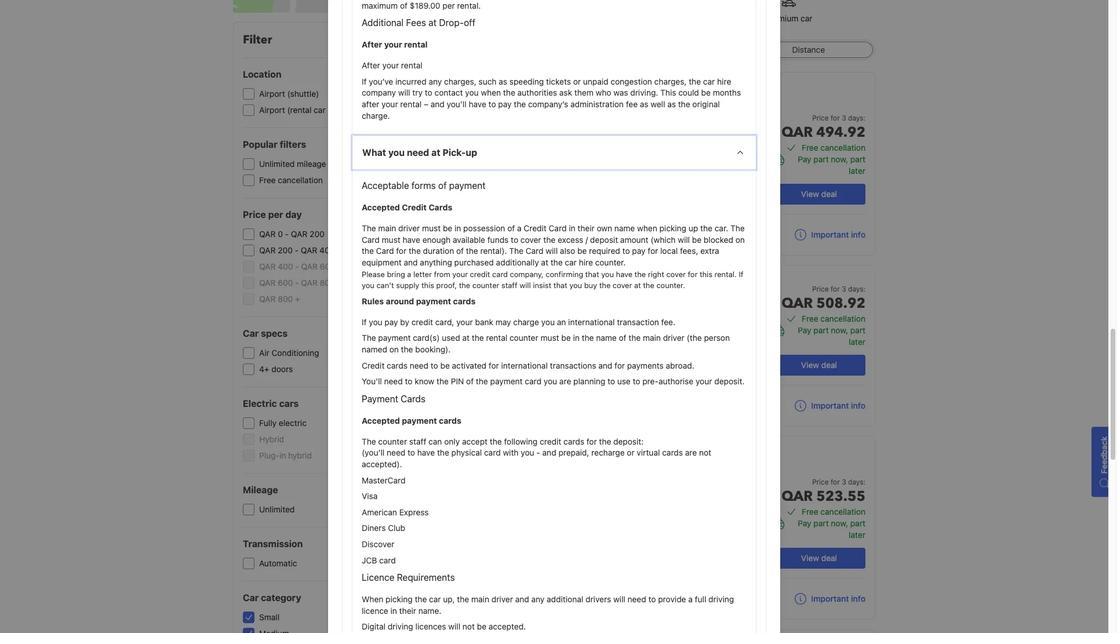 Task type: vqa. For each thing, say whether or not it's contained in the screenshot.
topmost hire
yes



Task type: describe. For each thing, give the bounding box(es) containing it.
will up fees,
[[678, 235, 690, 245]]

was
[[614, 88, 628, 98]]

cards up only
[[439, 416, 461, 425]]

need up "know"
[[410, 360, 428, 370]]

and inside the main driver must be in possession of a credit card in their own name when picking up the car. the card must have enough available funds to cover the excess / deposit amount (which will be blocked on the card for the duration of the rental). the card will also be required to pay for local fees, extra equipment and anything purchased additionally at the car hire counter. please bring a letter from your credit card company, confirming that you have the right cover for this rental. if you can't supply this proof, the counter staff will insist that you buy the cover at the counter.
[[404, 257, 418, 267]]

the main driver must be in possession of a credit card in their own name when picking up the car. the card must have enough available funds to cover the excess / deposit amount (which will be blocked on the card for the duration of the rental). the card will also be required to pay for local fees, extra equipment and anything purchased additionally at the car hire counter. please bring a letter from your credit card company, confirming that you have the right cover for this rental. if you can't supply this proof, the counter staff will insist that you buy the cover at the counter.
[[362, 223, 745, 290]]

free cancellation for qar 494.92
[[802, 143, 866, 152]]

and up planning
[[598, 360, 612, 370]]

be left accepted.
[[477, 622, 486, 632]]

try
[[412, 88, 423, 98]]

car inside 'if you've incurred any charges, such as speeding tickets or unpaid congestion charges, the car hire company will try to contact you when the authorities ask them who was driving. this could be months after your rental – and you'll have to pay the company's administration fee as well as the original charge.'
[[703, 76, 715, 86]]

clear
[[375, 34, 394, 44]]

from
[[434, 269, 450, 279]]

bag
[[607, 317, 621, 327]]

to left use
[[608, 376, 615, 386]]

or inside the counter staff can only accept the following credit cards for the deposit: (you'll need to have the physical card with you - and prepaid, recharge or virtual cards are not accepted).
[[627, 448, 635, 458]]

drop-
[[439, 18, 464, 28]]

fee
[[626, 99, 638, 109]]

0 horizontal spatial international
[[501, 360, 548, 370]]

the right up,
[[457, 594, 469, 604]]

for inside price for 3 days: qar 523.55
[[831, 478, 840, 486]]

of right pin
[[466, 376, 474, 386]]

(shuttle)
[[287, 89, 319, 99]]

forms
[[412, 180, 436, 191]]

diners club
[[362, 523, 405, 533]]

duration
[[423, 246, 454, 256]]

rental down fees
[[404, 40, 428, 49]]

1 after from the top
[[362, 40, 382, 49]]

spark
[[652, 107, 671, 116]]

you inside 'if you've incurred any charges, such as speeding tickets or unpaid congestion charges, the car hire company will try to contact you when the authorities ask them who was driving. this could be months after your rental – and you'll have to pay the company's administration fee as well as the original charge.'
[[465, 88, 479, 98]]

1 after your rental from the top
[[362, 40, 428, 49]]

card,
[[435, 317, 454, 327]]

have up 14
[[403, 235, 420, 245]]

0 horizontal spatial counter.
[[595, 257, 626, 267]]

cars
[[279, 398, 299, 409]]

0 horizontal spatial this
[[421, 281, 434, 290]]

at inside the payment card(s) used at the rental counter must be in the name of the main driver (the person named on the booking).
[[462, 333, 470, 343]]

0 vertical spatial cover
[[521, 235, 541, 245]]

the up purchased
[[466, 246, 478, 256]]

1 vertical spatial qar 200
[[259, 245, 293, 255]]

for inside price for 3 days: qar 494.92
[[831, 114, 840, 122]]

payment down pick-
[[449, 180, 486, 191]]

(you'll
[[362, 448, 385, 458]]

will down company,
[[520, 281, 531, 290]]

if inside the main driver must be in possession of a credit card in their own name when picking up the car. the card must have enough available funds to cover the excess / deposit amount (which will be blocked on the card for the duration of the rental). the card will also be required to pay for local fees, extra equipment and anything purchased additionally at the car hire counter. please bring a letter from your credit card company, confirming that you have the right cover for this rental. if you can't supply this proof, the counter staff will insist that you buy the cover at the counter.
[[739, 269, 744, 279]]

have inside 'if you've incurred any charges, such as speeding tickets or unpaid congestion charges, the car hire company will try to contact you when the authorities ask them who was driving. this could be months after your rental – and you'll have to pay the company's administration fee as well as the original charge.'
[[469, 99, 486, 109]]

your down additional
[[384, 40, 402, 49]]

only
[[444, 436, 460, 446]]

need inside when picking the car up, the main driver and any additional drivers will need to provide a full driving licence in their name.
[[628, 594, 646, 604]]

13
[[419, 229, 428, 239]]

in left hybrid
[[279, 450, 286, 460]]

0 horizontal spatial not
[[463, 622, 475, 632]]

rental.
[[715, 269, 737, 279]]

0 horizontal spatial credit
[[411, 317, 433, 327]]

of inside the payment card(s) used at the rental counter must be in the name of the main driver (the person named on the booking).
[[619, 333, 626, 343]]

3 for qar 523.55
[[842, 478, 846, 486]]

the left excess
[[543, 235, 556, 245]]

not inside the counter staff can only accept the following credit cards for the deposit: (you'll need to have the physical card with you - and prepaid, recharge or virtual cards are not accepted).
[[699, 448, 711, 458]]

unlimited mileage for automatic
[[578, 162, 645, 172]]

the up "confirming"
[[551, 257, 563, 267]]

1 vertical spatial driving
[[388, 622, 413, 632]]

or inside 'if you've incurred any charges, such as speeding tickets or unpaid congestion charges, the car hire company will try to contact you when the authorities ask them who was driving. this could be months after your rental – and you'll have to pay the company's administration fee as well as the original charge.'
[[573, 76, 581, 86]]

what
[[362, 147, 386, 158]]

you left buy
[[570, 281, 582, 290]]

mileage for automatic
[[615, 162, 645, 172]]

any inside 'if you've incurred any charges, such as speeding tickets or unpaid congestion charges, the car hire company will try to contact you when the authorities ask them who was driving. this could be months after your rental – and you'll have to pay the company's administration fee as well as the original charge.'
[[429, 76, 442, 86]]

licence
[[362, 606, 388, 616]]

days: for qar 508.92
[[848, 285, 866, 293]]

payment down credit cards need to be activated for international transactions and for payments abroad. at the bottom of page
[[490, 376, 523, 386]]

view deal for qar 508.92
[[801, 360, 837, 370]]

cancellation for qar 523.55
[[821, 507, 866, 517]]

mileage down popular filters
[[297, 159, 326, 169]]

day
[[285, 209, 302, 220]]

info for qar 508.92
[[851, 401, 866, 410]]

3 for qar 494.92
[[842, 114, 846, 122]]

hire inside 'if you've incurred any charges, such as speeding tickets or unpaid congestion charges, the car hire company will try to contact you when the authorities ask them who was driving. this could be months after your rental – and you'll have to pay the company's administration fee as well as the original charge.'
[[717, 76, 731, 86]]

now, for qar 508.92
[[831, 325, 848, 335]]

shuttle
[[564, 366, 587, 375]]

1 important from the top
[[811, 230, 849, 239]]

unlimited down popular filters
[[259, 159, 295, 169]]

at inside dropdown button
[[431, 147, 440, 158]]

on inside the payment card(s) used at the rental counter must be in the name of the main driver (the person named on the booking).
[[389, 344, 399, 354]]

speeding
[[510, 76, 544, 86]]

car inside button
[[801, 13, 813, 23]]

you inside the counter staff can only accept the following credit cards for the deposit: (you'll need to have the physical card with you - and prepaid, recharge or virtual cards are not accepted).
[[521, 448, 534, 458]]

payment up can
[[402, 416, 437, 425]]

0 horizontal spatial must
[[382, 235, 400, 245]]

an
[[557, 317, 566, 327]]

you down the required
[[601, 269, 614, 279]]

right
[[648, 269, 664, 279]]

important for qar 523.55
[[811, 594, 849, 604]]

1 horizontal spatial counter.
[[657, 281, 685, 290]]

0 horizontal spatial credit
[[362, 360, 385, 370]]

similar for economy hyundai accent or similar
[[680, 278, 702, 287]]

chevrolet
[[618, 107, 650, 116]]

seats
[[585, 130, 605, 140]]

provide
[[658, 594, 686, 604]]

electric
[[243, 398, 277, 409]]

economy for economy chevrolet spark or similar
[[564, 104, 616, 119]]

you inside what you need at pick-up dropdown button
[[388, 147, 405, 158]]

1 horizontal spatial this
[[700, 269, 713, 279]]

1 horizontal spatial qar 400
[[301, 245, 335, 255]]

0 horizontal spatial as
[[499, 76, 507, 86]]

at right fees
[[429, 18, 437, 28]]

payment down proof,
[[416, 296, 451, 306]]

use
[[617, 376, 631, 386]]

digital
[[362, 622, 385, 632]]

view deal button for qar 494.92
[[773, 184, 866, 205]]

picking inside the main driver must be in possession of a credit card in their own name when picking up the car. the card must have enough available funds to cover the excess / deposit amount (which will be blocked on the card for the duration of the rental). the card will also be required to pay for local fees, extra equipment and anything purchased additionally at the car hire counter. please bring a letter from your credit card company, confirming that you have the right cover for this rental. if you can't supply this proof, the counter staff will insist that you buy the cover at the counter.
[[659, 223, 686, 233]]

popular filters
[[243, 139, 306, 150]]

now, for qar 494.92
[[831, 154, 848, 164]]

to left "know"
[[405, 376, 412, 386]]

the down large
[[582, 333, 594, 343]]

you down rules
[[369, 317, 382, 327]]

your up the you've
[[382, 60, 399, 70]]

are inside the counter staff can only accept the following credit cards for the deposit: (you'll need to have the physical card with you - and prepaid, recharge or virtual cards are not accepted).
[[685, 448, 697, 458]]

price for 3 days: qar 494.92
[[782, 114, 866, 142]]

also
[[560, 246, 575, 256]]

4
[[578, 130, 583, 140]]

the up equipment
[[362, 246, 374, 256]]

the up families
[[599, 436, 611, 446]]

the up name. on the bottom left of the page
[[415, 594, 427, 604]]

cards up ideal
[[564, 436, 584, 446]]

when inside the main driver must be in possession of a credit card in their own name when picking up the car. the card must have enough available funds to cover the excess / deposit amount (which will be blocked on the card for the duration of the rental). the card will also be required to pay for local fees, extra equipment and anything purchased additionally at the car hire counter. please bring a letter from your credit card company, confirming that you have the right cover for this rental. if you can't supply this proof, the counter staff will insist that you buy the cover at the counter.
[[637, 223, 657, 233]]

view for qar 494.92
[[801, 189, 819, 199]]

rental up incurred
[[401, 60, 422, 70]]

the down bank
[[472, 333, 484, 343]]

the left pin
[[437, 376, 449, 386]]

additional fees at drop-off
[[362, 18, 475, 28]]

the right car.
[[731, 223, 745, 233]]

of up funds
[[507, 223, 515, 233]]

airport inside "norman y. mineta san jose international airport shuttle bus"
[[721, 353, 748, 363]]

free cancellation for qar 523.55
[[802, 507, 866, 517]]

for down fees,
[[688, 269, 698, 279]]

driver inside the main driver must be in possession of a credit card in their own name when picking up the car. the card must have enough available funds to cover the excess / deposit amount (which will be blocked on the card for the duration of the rental). the card will also be required to pay for local fees, extra equipment and anything purchased additionally at the car hire counter. please bring a letter from your credit card company, confirming that you have the right cover for this rental. if you can't supply this proof, the counter staff will insist that you buy the cover at the counter.
[[398, 223, 420, 233]]

cancellation for qar 494.92
[[821, 143, 866, 152]]

card(s)
[[413, 333, 440, 343]]

company,
[[510, 269, 544, 279]]

to right funds
[[511, 235, 518, 245]]

important for qar 508.92
[[811, 401, 849, 410]]

pay for qar 508.92
[[798, 325, 811, 335]]

22
[[418, 364, 428, 374]]

have inside the counter staff can only accept the following credit cards for the deposit: (you'll need to have the physical card with you - and prepaid, recharge or virtual cards are not accepted).
[[417, 448, 435, 458]]

their inside when picking the car up, the main driver and any additional drivers will need to provide a full driving licence in their name.
[[399, 606, 416, 616]]

for down (which
[[648, 246, 658, 256]]

the down the "right"
[[643, 281, 654, 290]]

product card group containing qar 494.92
[[452, 72, 879, 256]]

in inside when picking the car up, the main driver and any additional drivers will need to provide a full driving licence in their name.
[[391, 606, 397, 616]]

0 for hybrid
[[423, 450, 428, 460]]

1 important info from the top
[[811, 230, 866, 239]]

free cancellation for qar 508.92
[[802, 314, 866, 324]]

hire inside the main driver must be in possession of a credit card in their own name when picking up the car. the card must have enough available funds to cover the excess / deposit amount (which will be blocked on the card for the duration of the rental). the card will also be required to pay for local fees, extra equipment and anything purchased additionally at the car hire counter. please bring a letter from your credit card company, confirming that you have the right cover for this rental. if you can't supply this proof, the counter staff will insist that you buy the cover at the counter.
[[579, 257, 593, 267]]

to right 22
[[431, 360, 438, 370]]

ideal for families
[[567, 448, 622, 456]]

the right accept
[[490, 436, 502, 446]]

/
[[586, 235, 588, 245]]

for left 14
[[396, 246, 407, 256]]

you down please
[[362, 281, 374, 290]]

4 0 from the top
[[423, 434, 428, 444]]

to right try
[[425, 88, 432, 98]]

to down such
[[489, 99, 496, 109]]

airport for airport (rental car center)
[[259, 105, 285, 115]]

on inside the main driver must be in possession of a credit card in their own name when picking up the car. the card must have enough available funds to cover the excess / deposit amount (which will be blocked on the card for the duration of the rental). the card will also be required to pay for local fees, extra equipment and anything purchased additionally at the car hire counter. please bring a letter from your credit card company, confirming that you have the right cover for this rental. if you can't supply this proof, the counter staff will insist that you buy the cover at the counter.
[[736, 235, 745, 245]]

acceptable forms of payment
[[362, 180, 486, 191]]

4 27 from the top
[[419, 504, 428, 514]]

4 seats
[[578, 130, 605, 140]]

unlimited down 'mileage'
[[259, 504, 295, 514]]

need up 'payment cards'
[[384, 376, 403, 386]]

2 charges, from the left
[[654, 76, 687, 86]]

1 horizontal spatial must
[[422, 223, 441, 233]]

similar for economy chevrolet spark or similar
[[681, 107, 703, 116]]

0 vertical spatial automatic
[[679, 130, 717, 140]]

diners
[[362, 523, 386, 533]]

around
[[386, 296, 414, 306]]

per
[[268, 209, 283, 220]]

days: for qar 523.55
[[848, 478, 866, 486]]

must inside the payment card(s) used at the rental counter must be in the name of the main driver (the person named on the booking).
[[541, 333, 559, 343]]

in up available
[[455, 223, 461, 233]]

your down the international
[[696, 376, 712, 386]]

0 horizontal spatial are
[[559, 376, 571, 386]]

view deal button for qar 523.55
[[773, 548, 866, 569]]

main inside when picking the car up, the main driver and any additional drivers will need to provide a full driving licence in their name.
[[471, 594, 489, 604]]

0 horizontal spatial pay
[[385, 317, 398, 327]]

qar 600 - qar 800
[[259, 278, 335, 288]]

the right buy
[[599, 281, 611, 290]]

you'll need to know the pin of the payment card you are planning to use to pre-authorise your deposit.
[[362, 376, 745, 386]]

cards right virtual
[[662, 448, 683, 458]]

you down credit cards need to be activated for international transactions and for payments abroad. at the bottom of page
[[544, 376, 557, 386]]

insist
[[533, 281, 551, 290]]

0 horizontal spatial a
[[407, 269, 411, 279]]

2 supplied by dollar image from the top
[[462, 590, 498, 608]]

price left per
[[243, 209, 266, 220]]

later for qar 523.55
[[849, 530, 866, 540]]

discover
[[362, 539, 394, 549]]

may
[[496, 317, 511, 327]]

credit inside the counter staff can only accept the following credit cards for the deposit: (you'll need to have the physical card with you - and prepaid, recharge or virtual cards are not accepted).
[[540, 436, 561, 446]]

1 vertical spatial that
[[554, 281, 567, 290]]

staff inside the counter staff can only accept the following credit cards for the deposit: (you'll need to have the physical card with you - and prepaid, recharge or virtual cards are not accepted).
[[409, 436, 426, 446]]

the down card(s)
[[401, 344, 413, 354]]

days: for qar 494.92
[[848, 114, 866, 122]]

available
[[453, 235, 485, 245]]

of right forms
[[438, 180, 447, 191]]

view for qar 523.55
[[801, 553, 819, 563]]

booking).
[[415, 344, 451, 354]]

fees,
[[680, 246, 698, 256]]

clear all filters button
[[375, 34, 428, 44]]

to down amount
[[622, 246, 630, 256]]

up inside dropdown button
[[466, 147, 477, 158]]

what you need at pick-up button
[[352, 136, 756, 169]]

when
[[362, 594, 383, 604]]

drivers
[[586, 594, 611, 604]]

1 info from the top
[[851, 230, 866, 239]]

to right use
[[633, 376, 640, 386]]

car category
[[243, 593, 301, 603]]

please
[[362, 269, 385, 279]]

free for qar 523.55
[[802, 507, 818, 517]]

price for qar 508.92
[[812, 285, 829, 293]]

of down available
[[456, 246, 464, 256]]

will left also
[[546, 246, 558, 256]]

0 vertical spatial qar 600
[[301, 261, 335, 271]]

for right activated
[[489, 360, 499, 370]]

you left an
[[541, 317, 555, 327]]

0 vertical spatial cards
[[429, 202, 452, 212]]

counter inside the counter staff can only accept the following credit cards for the deposit: (you'll need to have the physical card with you - and prepaid, recharge or virtual cards are not accepted).
[[378, 436, 407, 446]]

27 for cancellation
[[419, 175, 428, 185]]

the down authorities
[[514, 99, 526, 109]]

the up additionally
[[509, 246, 523, 256]]

mileage for 1 large bag
[[615, 333, 645, 343]]

will inside when picking the car up, the main driver and any additional drivers will need to provide a full driving licence in their name.
[[613, 594, 625, 604]]

price for 3 days: qar 523.55
[[782, 478, 866, 506]]

info for qar 523.55
[[851, 594, 866, 604]]

price for qar 523.55
[[812, 478, 829, 486]]

car for car specs
[[243, 328, 259, 339]]

payment inside the payment card(s) used at the rental counter must be in the name of the main driver (the person named on the booking).
[[378, 333, 411, 343]]

the down can
[[437, 448, 449, 458]]

driver inside the payment card(s) used at the rental counter must be in the name of the main driver (the person named on the booking).
[[663, 333, 685, 343]]

blocked
[[704, 235, 733, 245]]

credit inside the main driver must be in possession of a credit card in their own name when picking up the car. the card must have enough available funds to cover the excess / deposit amount (which will be blocked on the card for the duration of the rental). the card will also be required to pay for local fees, extra equipment and anything purchased additionally at the car hire counter. please bring a letter from your credit card company, confirming that you have the right cover for this rental. if you can't supply this proof, the counter staff will insist that you buy the cover at the counter.
[[470, 269, 490, 279]]

your left bank
[[456, 317, 473, 327]]

0 vertical spatial international
[[568, 317, 615, 327]]

for inside the counter staff can only accept the following credit cards for the deposit: (you'll need to have the physical card with you - and prepaid, recharge or virtual cards are not accepted).
[[587, 436, 597, 446]]

3 for qar 508.92
[[842, 285, 846, 293]]

unlimited mileage down popular filters
[[259, 159, 326, 169]]

1 vertical spatial cards
[[401, 394, 426, 404]]

licences
[[415, 622, 446, 632]]

1 vertical spatial cover
[[666, 269, 686, 279]]

cancellation for 27
[[278, 175, 323, 185]]

person
[[704, 333, 730, 343]]

1 charges, from the left
[[444, 76, 476, 86]]

if for if you pay by credit card, your bank may charge you an international transaction fee.
[[362, 317, 367, 327]]

1 horizontal spatial that
[[585, 269, 599, 279]]

have down the required
[[616, 269, 633, 279]]

the down activated
[[476, 376, 488, 386]]

up,
[[443, 594, 455, 604]]

months
[[713, 88, 741, 98]]

credit inside the main driver must be in possession of a credit card in their own name when picking up the car. the card must have enough available funds to cover the excess / deposit amount (which will be blocked on the card for the duration of the rental). the card will also be required to pay for local fees, extra equipment and anything purchased additionally at the car hire counter. please bring a letter from your credit card company, confirming that you have the right cover for this rental. if you can't supply this proof, the counter staff will insist that you buy the cover at the counter.
[[524, 223, 547, 233]]

1 important info button from the top
[[795, 229, 866, 241]]

well
[[651, 99, 665, 109]]

when picking the car up, the main driver and any additional drivers will need to provide a full driving licence in their name.
[[362, 594, 734, 616]]

if you pay by credit card, your bank may charge you an international transaction fee.
[[362, 317, 675, 327]]

specs
[[261, 328, 288, 339]]

1 horizontal spatial a
[[517, 223, 522, 233]]

electric cars
[[243, 398, 299, 409]]

cards left 22
[[387, 360, 408, 370]]

filters inside clear all filters button
[[407, 34, 428, 44]]

deposit
[[590, 235, 618, 245]]

viewed
[[577, 83, 601, 92]]

be down booking). on the left bottom of the page
[[440, 360, 450, 370]]

card inside the main driver must be in possession of a credit card in their own name when picking up the car. the card must have enough available funds to cover the excess / deposit amount (which will be blocked on the card for the duration of the rental). the card will also be required to pay for local fees, extra equipment and anything purchased additionally at the car hire counter. please bring a letter from your credit card company, confirming that you have the right cover for this rental. if you can't supply this proof, the counter staff will insist that you buy the cover at the counter.
[[492, 269, 508, 279]]

staff inside the main driver must be in possession of a credit card in their own name when picking up the car. the card must have enough available funds to cover the excess / deposit amount (which will be blocked on the card for the duration of the rental). the card will also be required to pay for local fees, extra equipment and anything purchased additionally at the car hire counter. please bring a letter from your credit card company, confirming that you have the right cover for this rental. if you can't supply this proof, the counter staff will insist that you buy the cover at the counter.
[[501, 281, 518, 290]]

be down /
[[577, 246, 587, 256]]

the down 13
[[409, 246, 421, 256]]

1 vertical spatial qar 800
[[259, 294, 293, 304]]

the left the "right"
[[635, 269, 646, 279]]

rules around payment cards
[[362, 296, 476, 306]]

know
[[415, 376, 434, 386]]

accepted for accepted payment cards
[[362, 416, 400, 425]]

2 after from the top
[[362, 60, 380, 70]]

price for 3 days: qar 508.92
[[782, 285, 866, 313]]

unlimited down large
[[578, 333, 613, 343]]

airport for airport (shuttle)
[[259, 89, 285, 99]]

in up excess
[[569, 223, 575, 233]]

qar 508.92
[[782, 294, 866, 313]]



Task type: locate. For each thing, give the bounding box(es) containing it.
2 product card group from the top
[[452, 265, 879, 427]]

to down accepted payment cards on the bottom left
[[408, 448, 415, 458]]

days:
[[848, 114, 866, 122], [848, 285, 866, 293], [848, 478, 866, 486]]

2 view from the top
[[801, 360, 819, 370]]

pick
[[625, 83, 639, 92]]

be inside 'if you've incurred any charges, such as speeding tickets or unpaid congestion charges, the car hire company will try to contact you when the authorities ask them who was driving. this could be months after your rental – and you'll have to pay the company's administration fee as well as the original charge.'
[[701, 88, 711, 98]]

payment cards
[[362, 394, 426, 404]]

0 vertical spatial that
[[585, 269, 599, 279]]

3 pay from the top
[[798, 518, 811, 528]]

1 later from the top
[[849, 166, 866, 176]]

enough
[[422, 235, 451, 245]]

administration
[[571, 99, 624, 109]]

1 horizontal spatial international
[[568, 317, 615, 327]]

2 days: from the top
[[848, 285, 866, 293]]

1 vertical spatial a
[[407, 269, 411, 279]]

0 vertical spatial supplied by dollar image
[[462, 226, 498, 243]]

2 vertical spatial airport
[[721, 353, 748, 363]]

accepted down 'payment' at the left bottom
[[362, 416, 400, 425]]

the payment card(s) used at the rental counter must be in the name of the main driver (the person named on the booking).
[[362, 333, 730, 354]]

1 vertical spatial this
[[421, 281, 434, 290]]

now, down qar 508.92
[[831, 325, 848, 335]]

2 horizontal spatial counter
[[510, 333, 538, 343]]

popular
[[243, 139, 278, 150]]

1 now, from the top
[[831, 154, 848, 164]]

car inside the main driver must be in possession of a credit card in their own name when picking up the car. the card must have enough available funds to cover the excess / deposit amount (which will be blocked on the card for the duration of the rental). the card will also be required to pay for local fees, extra equipment and anything purchased additionally at the car hire counter. please bring a letter from your credit card company, confirming that you have the right cover for this rental. if you can't supply this proof, the counter staff will insist that you buy the cover at the counter.
[[565, 257, 577, 267]]

1 vertical spatial 3
[[842, 285, 846, 293]]

now, down qar 494.92
[[831, 154, 848, 164]]

3 now, from the top
[[831, 518, 848, 528]]

pay inside 'if you've incurred any charges, such as speeding tickets or unpaid congestion charges, the car hire company will try to contact you when the authorities ask them who was driving. this could be months after your rental – and you'll have to pay the company's administration fee as well as the original charge.'
[[498, 99, 512, 109]]

2 later from the top
[[849, 337, 866, 347]]

card inside the counter staff can only accept the following credit cards for the deposit: (you'll need to have the physical card with you - and prepaid, recharge or virtual cards are not accepted).
[[484, 448, 501, 458]]

(rental
[[287, 105, 312, 115]]

similar inside economy hyundai accent or similar
[[680, 278, 702, 287]]

1 vertical spatial credit
[[524, 223, 547, 233]]

your inside 'if you've incurred any charges, such as speeding tickets or unpaid congestion charges, the car hire company will try to contact you when the authorities ask them who was driving. this could be months after your rental – and you'll have to pay the company's administration fee as well as the original charge.'
[[382, 99, 398, 109]]

name inside the payment card(s) used at the rental counter must be in the name of the main driver (the person named on the booking).
[[596, 333, 617, 343]]

economy down the required
[[564, 275, 616, 290]]

1 vertical spatial name
[[596, 333, 617, 343]]

deposit.
[[714, 376, 745, 386]]

unlimited down seats
[[578, 162, 613, 172]]

2 view deal from the top
[[801, 360, 837, 370]]

hire
[[717, 76, 731, 86], [579, 257, 593, 267]]

1 large bag
[[578, 317, 621, 327]]

after
[[362, 99, 379, 109]]

price inside price for 3 days: qar 494.92
[[812, 114, 829, 122]]

with
[[503, 448, 519, 458]]

need inside the counter staff can only accept the following credit cards for the deposit: (you'll need to have the physical card with you - and prepaid, recharge or virtual cards are not accepted).
[[387, 448, 405, 458]]

deal for qar 508.92
[[821, 360, 837, 370]]

price inside price for 3 days: qar 508.92
[[812, 285, 829, 293]]

sort by element
[[484, 39, 875, 60]]

or inside economy chevrolet spark or similar
[[673, 107, 679, 116]]

car inside when picking the car up, the main driver and any additional drivers will need to provide a full driving licence in their name.
[[429, 594, 441, 604]]

2 vertical spatial important info
[[811, 594, 866, 604]]

1 2 from the top
[[423, 105, 428, 115]]

when inside 'if you've incurred any charges, such as speeding tickets or unpaid congestion charges, the car hire company will try to contact you when the authorities ask them who was driving. this could be months after your rental – and you'll have to pay the company's administration fee as well as the original charge.'
[[481, 88, 501, 98]]

2 pay from the top
[[798, 325, 811, 335]]

2 important info button from the top
[[795, 400, 866, 412]]

the up the named
[[362, 333, 376, 343]]

will right licences
[[448, 622, 460, 632]]

need inside dropdown button
[[407, 147, 429, 158]]

rental inside the payment card(s) used at the rental counter must be in the name of the main driver (the person named on the booking).
[[486, 333, 507, 343]]

rental down "may"
[[486, 333, 507, 343]]

0 vertical spatial a
[[517, 223, 522, 233]]

later
[[849, 166, 866, 176], [849, 337, 866, 347], [849, 530, 866, 540]]

extra
[[701, 246, 719, 256]]

- up qar 400 - qar 600
[[295, 245, 299, 255]]

after down additional
[[362, 40, 382, 49]]

filters
[[407, 34, 428, 44], [280, 139, 306, 150]]

3 inside price for 3 days: qar 508.92
[[842, 285, 846, 293]]

2 3 from the top
[[842, 285, 846, 293]]

1 horizontal spatial driver
[[492, 594, 513, 604]]

1 horizontal spatial qar 800
[[301, 278, 335, 288]]

0 vertical spatial economy
[[564, 104, 616, 119]]

0
[[423, 261, 428, 271], [423, 278, 428, 288], [423, 294, 428, 304], [423, 434, 428, 444], [423, 450, 428, 460]]

or inside economy hyundai accent or similar
[[672, 278, 678, 287]]

counter down charge
[[510, 333, 538, 343]]

at left 'accent'
[[634, 281, 641, 290]]

similar inside economy chevrolet spark or similar
[[681, 107, 703, 116]]

car right (rental
[[314, 105, 326, 115]]

deal for qar 494.92
[[821, 189, 837, 199]]

payment
[[362, 394, 398, 404]]

after your rental up the you've
[[362, 60, 422, 70]]

0 horizontal spatial picking
[[386, 594, 413, 604]]

+
[[295, 294, 300, 304]]

3 important info button from the top
[[795, 593, 866, 605]]

what you need at pick-up
[[362, 147, 477, 158]]

1 view deal button from the top
[[773, 184, 866, 205]]

0 vertical spatial view deal button
[[773, 184, 866, 205]]

2 important from the top
[[811, 401, 849, 410]]

driver up accepted.
[[492, 594, 513, 604]]

letter
[[413, 269, 432, 279]]

up down you'll
[[466, 147, 477, 158]]

the for the counter staff can only accept the following credit cards for the deposit: (you'll need to have the physical card with you - and prepaid, recharge or virtual cards are not accepted).
[[362, 436, 376, 446]]

premium car
[[765, 13, 813, 23]]

qar 200 - qar 400
[[259, 245, 335, 255]]

0 horizontal spatial cover
[[521, 235, 541, 245]]

named
[[362, 344, 387, 354]]

for right ideal
[[584, 448, 593, 456]]

at left pick-
[[431, 147, 440, 158]]

later for qar 508.92
[[849, 337, 866, 347]]

or
[[573, 76, 581, 86], [673, 107, 679, 116], [672, 278, 678, 287], [627, 448, 635, 458]]

3 product card group from the top
[[452, 436, 879, 620]]

3 3 from the top
[[842, 478, 846, 486]]

on right the named
[[389, 344, 399, 354]]

0 horizontal spatial charges,
[[444, 76, 476, 86]]

the down 'could'
[[678, 99, 690, 109]]

0 vertical spatial view deal
[[801, 189, 837, 199]]

a left full
[[688, 594, 693, 604]]

staff
[[501, 281, 518, 290], [409, 436, 426, 446]]

requirements
[[397, 572, 455, 583]]

3 info from the top
[[851, 594, 866, 604]]

credit up prepaid,
[[540, 436, 561, 446]]

4+ doors
[[259, 364, 293, 374]]

filters down additional fees at drop-off
[[407, 34, 428, 44]]

driving right full
[[709, 594, 734, 604]]

free for 27
[[259, 175, 276, 185]]

1 vertical spatial automatic
[[259, 558, 297, 568]]

1 vertical spatial when
[[637, 223, 657, 233]]

local
[[660, 246, 678, 256]]

4+
[[259, 364, 269, 374]]

3 27 from the top
[[419, 348, 428, 358]]

car for car category
[[243, 593, 259, 603]]

main inside the payment card(s) used at the rental counter must be in the name of the main driver (the person named on the booking).
[[643, 333, 661, 343]]

free cancellation down qar 494.92
[[802, 143, 866, 152]]

3 up qar 508.92
[[842, 285, 846, 293]]

3 later from the top
[[849, 530, 866, 540]]

accepted for accepted credit cards
[[362, 202, 400, 212]]

0 vertical spatial credit
[[402, 202, 427, 212]]

could
[[678, 88, 699, 98]]

2 vertical spatial view deal button
[[773, 548, 866, 569]]

0 vertical spatial view
[[801, 189, 819, 199]]

2 vertical spatial if
[[362, 317, 367, 327]]

hyundai
[[618, 278, 645, 287]]

you up you'll
[[465, 88, 479, 98]]

2 for fully electric
[[423, 418, 428, 428]]

2 now, from the top
[[831, 325, 848, 335]]

main inside the main driver must be in possession of a credit card in their own name when picking up the car. the card must have enough available funds to cover the excess / deposit amount (which will be blocked on the card for the duration of the rental). the card will also be required to pay for local fees, extra equipment and anything purchased additionally at the car hire counter. please bring a letter from your credit card company, confirming that you have the right cover for this rental. if you can't supply this proof, the counter staff will insist that you buy the cover at the counter.
[[378, 223, 396, 233]]

1 view deal from the top
[[801, 189, 837, 199]]

2 vertical spatial days:
[[848, 478, 866, 486]]

incurred
[[395, 76, 427, 86]]

later down qar 508.92
[[849, 337, 866, 347]]

economy down "them"
[[564, 104, 616, 119]]

2 after your rental from the top
[[362, 60, 422, 70]]

1 horizontal spatial filters
[[407, 34, 428, 44]]

contact
[[435, 88, 463, 98]]

cancellation for qar 508.92
[[821, 314, 866, 324]]

off
[[464, 18, 475, 28]]

prepaid,
[[559, 448, 589, 458]]

the down speeding
[[503, 88, 515, 98]]

2 car from the top
[[243, 593, 259, 603]]

free for qar 494.92
[[802, 143, 818, 152]]

the inside the counter staff can only accept the following credit cards for the deposit: (you'll need to have the physical card with you - and prepaid, recharge or virtual cards are not accepted).
[[362, 436, 376, 446]]

1 vertical spatial supplied by dollar image
[[462, 590, 498, 608]]

top pick
[[611, 83, 639, 92]]

3 days: from the top
[[848, 478, 866, 486]]

view for qar 508.92
[[801, 360, 819, 370]]

pay part now, part later down qar 508.92
[[798, 325, 866, 347]]

free down qar 508.92
[[802, 314, 818, 324]]

additionally
[[496, 257, 539, 267]]

car left category
[[243, 593, 259, 603]]

view deal for qar 523.55
[[801, 553, 837, 563]]

virtual
[[637, 448, 660, 458]]

for inside price for 3 days: qar 508.92
[[831, 285, 840, 293]]

1 vertical spatial their
[[399, 606, 416, 616]]

1 vertical spatial view deal button
[[773, 355, 866, 376]]

pay down amount
[[632, 246, 646, 256]]

suvs button
[[452, 0, 495, 31]]

1 vertical spatial similar
[[680, 278, 702, 287]]

product card group containing qar 508.92
[[452, 265, 879, 427]]

and inside when picking the car up, the main driver and any additional drivers will need to provide a full driving licence in their name.
[[515, 594, 529, 604]]

the left car.
[[700, 223, 712, 233]]

0 vertical spatial after your rental
[[362, 40, 428, 49]]

norman y. mineta san jose international airport button
[[564, 353, 748, 363]]

1 vertical spatial accepted
[[362, 416, 400, 425]]

driver inside when picking the car up, the main driver and any additional drivers will need to provide a full driving licence in their name.
[[492, 594, 513, 604]]

25
[[418, 89, 428, 99]]

0 horizontal spatial filters
[[280, 139, 306, 150]]

counter inside the payment card(s) used at the rental counter must be in the name of the main driver (the person named on the booking).
[[510, 333, 538, 343]]

card down credit cards need to be activated for international transactions and for payments abroad. at the bottom of page
[[525, 376, 542, 386]]

licence requirements
[[362, 572, 455, 583]]

plug-in hybrid
[[259, 450, 312, 460]]

days: inside price for 3 days: qar 523.55
[[848, 478, 866, 486]]

qar 400
[[301, 245, 335, 255], [259, 261, 293, 271]]

1 horizontal spatial charges,
[[654, 76, 687, 86]]

0 vertical spatial important
[[811, 230, 849, 239]]

large
[[584, 317, 605, 327]]

1 vertical spatial important
[[811, 401, 849, 410]]

important info for qar 523.55
[[811, 594, 866, 604]]

price for qar 494.92
[[812, 114, 829, 122]]

1 horizontal spatial up
[[689, 223, 698, 233]]

1 vertical spatial qar 600
[[259, 278, 293, 288]]

airport
[[259, 89, 285, 99], [259, 105, 285, 115], [721, 353, 748, 363]]

- for qar 800
[[295, 278, 299, 288]]

now, for qar 523.55
[[831, 518, 848, 528]]

1 horizontal spatial cover
[[613, 281, 632, 290]]

credit down the named
[[362, 360, 385, 370]]

if inside 'if you've incurred any charges, such as speeding tickets or unpaid congestion charges, the car hire company will try to contact you when the authorities ask them who was driving. this could be months after your rental – and you'll have to pay the company's administration fee as well as the original charge.'
[[362, 76, 367, 86]]

have right you'll
[[469, 99, 486, 109]]

1 vertical spatial now,
[[831, 325, 848, 335]]

1 vertical spatial staff
[[409, 436, 426, 446]]

0 horizontal spatial staff
[[409, 436, 426, 446]]

all
[[396, 34, 405, 44]]

plug-
[[259, 450, 279, 460]]

3 view deal button from the top
[[773, 548, 866, 569]]

2 horizontal spatial credit
[[540, 436, 561, 446]]

the up 'could'
[[689, 76, 701, 86]]

important info button for qar 523.55
[[795, 593, 866, 605]]

accepted credit cards
[[362, 202, 452, 212]]

3 inside price for 3 days: qar 494.92
[[842, 114, 846, 122]]

picking inside when picking the car up, the main driver and any additional drivers will need to provide a full driving licence in their name.
[[386, 594, 413, 604]]

14
[[419, 245, 428, 255]]

cover
[[521, 235, 541, 245], [666, 269, 686, 279], [613, 281, 632, 290]]

cards down proof,
[[453, 296, 476, 306]]

to inside the counter staff can only accept the following credit cards for the deposit: (you'll need to have the physical card with you - and prepaid, recharge or virtual cards are not accepted).
[[408, 448, 415, 458]]

charge
[[513, 317, 539, 327]]

1 car from the top
[[243, 328, 259, 339]]

up inside the main driver must be in possession of a credit card in their own name when picking up the car. the card must have enough available funds to cover the excess / deposit amount (which will be blocked on the card for the duration of the rental). the card will also be required to pay for local fees, extra equipment and anything purchased additionally at the car hire counter. please bring a letter from your credit card company, confirming that you have the right cover for this rental. if you can't supply this proof, the counter staff will insist that you buy the cover at the counter.
[[689, 223, 698, 233]]

the inside the payment card(s) used at the rental counter must be in the name of the main driver (the person named on the booking).
[[362, 333, 376, 343]]

27 for mileage
[[419, 159, 428, 169]]

unlimited mileage for 1 large bag
[[578, 333, 645, 343]]

product card group containing qar 523.55
[[452, 436, 879, 620]]

0 down 14
[[423, 261, 428, 271]]

- up qar 600 - qar 800
[[295, 261, 299, 271]]

0 vertical spatial name
[[614, 223, 635, 233]]

- down qar 400 - qar 600
[[295, 278, 299, 288]]

or up "them"
[[573, 76, 581, 86]]

abroad.
[[666, 360, 694, 370]]

used
[[442, 333, 460, 343]]

to inside when picking the car up, the main driver and any additional drivers will need to provide a full driving licence in their name.
[[648, 594, 656, 604]]

3 important from the top
[[811, 594, 849, 604]]

1 vertical spatial later
[[849, 337, 866, 347]]

1 vertical spatial important info button
[[795, 400, 866, 412]]

credit
[[402, 202, 427, 212], [524, 223, 547, 233], [362, 360, 385, 370]]

1 vertical spatial up
[[689, 223, 698, 233]]

and inside 'if you've incurred any charges, such as speeding tickets or unpaid congestion charges, the car hire company will try to contact you when the authorities ask them who was driving. this could be months after your rental – and you'll have to pay the company's administration fee as well as the original charge.'
[[431, 99, 445, 109]]

0 right supply
[[423, 278, 428, 288]]

rental down try
[[400, 99, 422, 109]]

1 vertical spatial must
[[382, 235, 400, 245]]

price inside price for 3 days: qar 523.55
[[812, 478, 829, 486]]

the
[[362, 223, 376, 233], [731, 223, 745, 233], [509, 246, 523, 256], [362, 333, 376, 343], [362, 436, 376, 446]]

car left specs
[[243, 328, 259, 339]]

1 pay from the top
[[798, 154, 811, 164]]

airport (rental car center)
[[259, 105, 355, 115]]

qar 200 down qar 0
[[259, 245, 293, 255]]

and up letter
[[404, 257, 418, 267]]

2 horizontal spatial a
[[688, 594, 693, 604]]

2 for airport (rental car center)
[[423, 105, 428, 115]]

2 vertical spatial now,
[[831, 518, 848, 528]]

similar down 'could'
[[681, 107, 703, 116]]

similar down fees,
[[680, 278, 702, 287]]

2 horizontal spatial as
[[667, 99, 676, 109]]

3 view deal from the top
[[801, 553, 837, 563]]

1 view from the top
[[801, 189, 819, 199]]

be up fees,
[[692, 235, 702, 245]]

27 for conditioning
[[419, 348, 428, 358]]

feedback
[[1099, 436, 1109, 474]]

counter up (you'll
[[378, 436, 407, 446]]

free down qar 523.55
[[802, 507, 818, 517]]

0 vertical spatial main
[[378, 223, 396, 233]]

0 for qar 600
[[423, 261, 428, 271]]

at up company,
[[541, 257, 548, 267]]

need left provide
[[628, 594, 646, 604]]

san
[[634, 353, 648, 363]]

card left with
[[484, 448, 501, 458]]

pay inside the main driver must be in possession of a credit card in their own name when picking up the car. the card must have enough available funds to cover the excess / deposit amount (which will be blocked on the card for the duration of the rental). the card will also be required to pay for local fees, extra equipment and anything purchased additionally at the car hire counter. please bring a letter from your credit card company, confirming that you have the right cover for this rental. if you can't supply this proof, the counter staff will insist that you buy the cover at the counter.
[[632, 246, 646, 256]]

1 vertical spatial view deal
[[801, 360, 837, 370]]

free cancellation up day
[[259, 175, 323, 185]]

1 27 from the top
[[419, 159, 428, 169]]

0 vertical spatial picking
[[659, 223, 686, 233]]

1 0 from the top
[[423, 261, 428, 271]]

2 vertical spatial 3
[[842, 478, 846, 486]]

supply
[[396, 281, 419, 290]]

2 vertical spatial cover
[[613, 281, 632, 290]]

free for qar 508.92
[[802, 314, 818, 324]]

to left provide
[[648, 594, 656, 604]]

amount
[[620, 235, 649, 245]]

pay part now, part later for qar 494.92
[[798, 154, 866, 176]]

pay for qar 523.55
[[798, 518, 811, 528]]

credit up card(s)
[[411, 317, 433, 327]]

airport up deposit.
[[721, 353, 748, 363]]

3 inside price for 3 days: qar 523.55
[[842, 478, 846, 486]]

2 27 from the top
[[419, 175, 428, 185]]

- for qar 200
[[285, 229, 289, 239]]

bus
[[589, 366, 601, 375]]

days: inside price for 3 days: qar 508.92
[[848, 285, 866, 293]]

0 vertical spatial filters
[[407, 34, 428, 44]]

in inside the payment card(s) used at the rental counter must be in the name of the main driver (the person named on the booking).
[[573, 333, 580, 343]]

hire down the required
[[579, 257, 593, 267]]

card
[[549, 223, 567, 233], [362, 235, 380, 245], [376, 246, 394, 256], [526, 246, 544, 256]]

physical
[[451, 448, 482, 458]]

for up use
[[615, 360, 625, 370]]

fees
[[406, 18, 426, 28]]

rental inside 'if you've incurred any charges, such as speeding tickets or unpaid congestion charges, the car hire company will try to contact you when the authorities ask them who was driving. this could be months after your rental – and you'll have to pay the company's administration fee as well as the original charge.'
[[400, 99, 422, 109]]

0 vertical spatial qar 800
[[301, 278, 335, 288]]

important info for qar 508.92
[[811, 401, 866, 410]]

a inside when picking the car up, the main driver and any additional drivers will need to provide a full driving licence in their name.
[[688, 594, 693, 604]]

as right such
[[499, 76, 507, 86]]

qar 800 +
[[259, 294, 300, 304]]

1 vertical spatial pay
[[798, 325, 811, 335]]

0 horizontal spatial qar 400
[[259, 261, 293, 271]]

air
[[259, 348, 269, 358]]

2 2 from the top
[[423, 418, 428, 428]]

card right jcb
[[379, 555, 396, 565]]

doors
[[272, 364, 293, 374]]

0 horizontal spatial counter
[[378, 436, 407, 446]]

cover right buy
[[613, 281, 632, 290]]

2 view deal button from the top
[[773, 355, 866, 376]]

2 accepted from the top
[[362, 416, 400, 425]]

driving inside when picking the car up, the main driver and any additional drivers will need to provide a full driving licence in their name.
[[709, 594, 734, 604]]

2 vertical spatial important info button
[[795, 593, 866, 605]]

1 horizontal spatial counter
[[472, 281, 499, 290]]

name inside the main driver must be in possession of a credit card in their own name when picking up the car. the card must have enough available funds to cover the excess / deposit amount (which will be blocked on the card for the duration of the rental). the card will also be required to pay for local fees, extra equipment and anything purchased additionally at the car hire counter. please bring a letter from your credit card company, confirming that you have the right cover for this rental. if you can't supply this proof, the counter staff will insist that you buy the cover at the counter.
[[614, 223, 635, 233]]

0 vertical spatial info
[[851, 230, 866, 239]]

1 horizontal spatial not
[[699, 448, 711, 458]]

their inside the main driver must be in possession of a credit card in their own name when picking up the car. the card must have enough available funds to cover the excess / deposit amount (which will be blocked on the card for the duration of the rental). the card will also be required to pay for local fees, extra equipment and anything purchased additionally at the car hire counter. please bring a letter from your credit card company, confirming that you have the right cover for this rental. if you can't supply this proof, the counter staff will insist that you buy the cover at the counter.
[[578, 223, 595, 233]]

driving.
[[630, 88, 658, 98]]

0 left can
[[423, 434, 428, 444]]

2 horizontal spatial cover
[[666, 269, 686, 279]]

0 horizontal spatial qar 800
[[259, 294, 293, 304]]

for
[[831, 114, 840, 122], [396, 246, 407, 256], [648, 246, 658, 256], [688, 269, 698, 279], [831, 285, 840, 293], [489, 360, 499, 370], [615, 360, 625, 370], [587, 436, 597, 446], [584, 448, 593, 456], [831, 478, 840, 486]]

be up enough
[[443, 223, 452, 233]]

who
[[596, 88, 611, 98]]

later for qar 494.92
[[849, 166, 866, 176]]

will down incurred
[[398, 88, 410, 98]]

any inside when picking the car up, the main driver and any additional drivers will need to provide a full driving licence in their name.
[[531, 594, 545, 604]]

2 pay part now, part later from the top
[[798, 325, 866, 347]]

car up name. on the bottom left of the page
[[429, 594, 441, 604]]

3 view from the top
[[801, 553, 819, 563]]

3 pay part now, part later from the top
[[798, 518, 866, 540]]

2 economy from the top
[[564, 275, 616, 290]]

2 vertical spatial info
[[851, 594, 866, 604]]

transaction
[[617, 317, 659, 327]]

a up supply
[[407, 269, 411, 279]]

1 horizontal spatial hire
[[717, 76, 731, 86]]

1 supplied by dollar image from the top
[[462, 226, 498, 243]]

days: inside price for 3 days: qar 494.92
[[848, 114, 866, 122]]

qar 494.92
[[782, 123, 866, 142]]

2 0 from the top
[[423, 278, 428, 288]]

will inside 'if you've incurred any charges, such as speeding tickets or unpaid congestion charges, the car hire company will try to contact you when the authorities ask them who was driving. this could be months after your rental – and you'll have to pay the company's administration fee as well as the original charge.'
[[398, 88, 410, 98]]

if you've incurred any charges, such as speeding tickets or unpaid congestion charges, the car hire company will try to contact you when the authorities ask them who was driving. this could be months after your rental – and you'll have to pay the company's administration fee as well as the original charge.
[[362, 76, 741, 120]]

pay part now, part later for qar 523.55
[[798, 518, 866, 540]]

0 vertical spatial important info button
[[795, 229, 866, 241]]

1 deal from the top
[[821, 189, 837, 199]]

- for qar 600
[[295, 261, 299, 271]]

if down rules
[[362, 317, 367, 327]]

if for if you've incurred any charges, such as speeding tickets or unpaid congestion charges, the car hire company will try to contact you when the authorities ask them who was driving. this could be months after your rental – and you'll have to pay the company's administration fee as well as the original charge.
[[362, 76, 367, 86]]

1 accepted from the top
[[362, 202, 400, 212]]

will right drivers
[[613, 594, 625, 604]]

price per day
[[243, 209, 302, 220]]

0 horizontal spatial their
[[399, 606, 416, 616]]

view deal button for qar 508.92
[[773, 355, 866, 376]]

0 vertical spatial important info
[[811, 230, 866, 239]]

1 vertical spatial economy
[[564, 275, 616, 290]]

- for qar 400
[[295, 245, 299, 255]]

hire up the months
[[717, 76, 731, 86]]

0 vertical spatial deal
[[821, 189, 837, 199]]

be inside the payment card(s) used at the rental counter must be in the name of the main driver (the person named on the booking).
[[561, 333, 571, 343]]

1 horizontal spatial main
[[471, 594, 489, 604]]

you'll
[[447, 99, 467, 109]]

2 deal from the top
[[821, 360, 837, 370]]

product card group
[[452, 72, 879, 256], [452, 265, 879, 427], [452, 436, 879, 620]]

0 vertical spatial qar 200
[[291, 229, 325, 239]]

when down such
[[481, 88, 501, 98]]

your inside the main driver must be in possession of a credit card in their own name when picking up the car. the card must have enough available funds to cover the excess / deposit amount (which will be blocked on the card for the duration of the rental). the card will also be required to pay for local fees, extra equipment and anything purchased additionally at the car hire counter. please bring a letter from your credit card company, confirming that you have the right cover for this rental. if you can't supply this proof, the counter staff will insist that you buy the cover at the counter.
[[452, 269, 468, 279]]

you
[[465, 88, 479, 98], [388, 147, 405, 158], [601, 269, 614, 279], [362, 281, 374, 290], [570, 281, 582, 290], [369, 317, 382, 327], [541, 317, 555, 327], [544, 376, 557, 386], [521, 448, 534, 458]]

1 vertical spatial info
[[851, 401, 866, 410]]

3 important info from the top
[[811, 594, 866, 604]]

and inside the counter staff can only accept the following credit cards for the deposit: (you'll need to have the physical card with you - and prepaid, recharge or virtual cards are not accepted).
[[542, 448, 556, 458]]

mastercard
[[362, 475, 406, 485]]

1 days: from the top
[[848, 114, 866, 122]]

counter inside the main driver must be in possession of a credit card in their own name when picking up the car. the card must have enough available funds to cover the excess / deposit amount (which will be blocked on the card for the duration of the rental). the card will also be required to pay for local fees, extra equipment and anything purchased additionally at the car hire counter. please bring a letter from your credit card company, confirming that you have the right cover for this rental. if you can't supply this proof, the counter staff will insist that you buy the cover at the counter.
[[472, 281, 499, 290]]

their left 6
[[399, 606, 416, 616]]

1 horizontal spatial are
[[685, 448, 697, 458]]

pay down speeding
[[498, 99, 512, 109]]

free cancellation for 27
[[259, 175, 323, 185]]

authorise
[[659, 376, 694, 386]]

1 product card group from the top
[[452, 72, 879, 256]]

you right the what
[[388, 147, 405, 158]]

deal for qar 523.55
[[821, 553, 837, 563]]

driving
[[709, 594, 734, 604], [388, 622, 413, 632]]

card
[[492, 269, 508, 279], [525, 376, 542, 386], [484, 448, 501, 458], [379, 555, 396, 565]]

5 0 from the top
[[423, 450, 428, 460]]

view deal for qar 494.92
[[801, 189, 837, 199]]

important info button for qar 508.92
[[795, 400, 866, 412]]

2 important info from the top
[[811, 401, 866, 410]]

qar 600 up qar 600 - qar 800
[[301, 261, 335, 271]]

1 pay part now, part later from the top
[[798, 154, 866, 176]]

1 horizontal spatial as
[[640, 99, 649, 109]]

0 vertical spatial qar 400
[[301, 245, 335, 255]]

1 horizontal spatial on
[[736, 235, 745, 245]]

premium car button
[[754, 0, 824, 31]]

supplied by dollar image
[[462, 226, 498, 243], [462, 590, 498, 608]]

fully electric
[[259, 418, 307, 428]]

1 vertical spatial qar 400
[[259, 261, 293, 271]]

the right proof,
[[459, 281, 470, 290]]

1 economy from the top
[[564, 104, 616, 119]]

the for the payment card(s) used at the rental counter must be in the name of the main driver (the person named on the booking).
[[362, 333, 376, 343]]

3 0 from the top
[[423, 294, 428, 304]]

pay part now, part later for qar 508.92
[[798, 325, 866, 347]]

the for the main driver must be in possession of a credit card in their own name when picking up the car. the card must have enough available funds to cover the excess / deposit amount (which will be blocked on the card for the duration of the rental). the card will also be required to pay for local fees, extra equipment and anything purchased additionally at the car hire counter. please bring a letter from your credit card company, confirming that you have the right cover for this rental. if you can't supply this proof, the counter staff will insist that you buy the cover at the counter.
[[362, 223, 376, 233]]

as down this
[[667, 99, 676, 109]]

international down the payment card(s) used at the rental counter must be in the name of the main driver (the person named on the booking).
[[501, 360, 548, 370]]

1 vertical spatial if
[[739, 269, 744, 279]]

1 vertical spatial filters
[[280, 139, 306, 150]]

- inside the counter staff can only accept the following credit cards for the deposit: (you'll need to have the physical card with you - and prepaid, recharge or virtual cards are not accepted).
[[536, 448, 540, 458]]

1 vertical spatial hire
[[579, 257, 593, 267]]

3 deal from the top
[[821, 553, 837, 563]]

0 horizontal spatial automatic
[[259, 558, 297, 568]]

1 3 from the top
[[842, 114, 846, 122]]

the down transaction
[[629, 333, 641, 343]]

automatic
[[679, 130, 717, 140], [259, 558, 297, 568]]

0 for qar 800
[[423, 278, 428, 288]]

2 vertical spatial pay
[[798, 518, 811, 528]]

fully
[[259, 418, 277, 428]]

accepted payment cards
[[362, 416, 461, 425]]

main
[[378, 223, 396, 233], [643, 333, 661, 343], [471, 594, 489, 604]]

economy for economy hyundai accent or similar
[[564, 275, 616, 290]]

0 horizontal spatial driving
[[388, 622, 413, 632]]

2 vertical spatial product card group
[[452, 436, 879, 620]]

pay for qar 494.92
[[798, 154, 811, 164]]

2 info from the top
[[851, 401, 866, 410]]

1 horizontal spatial automatic
[[679, 130, 717, 140]]



